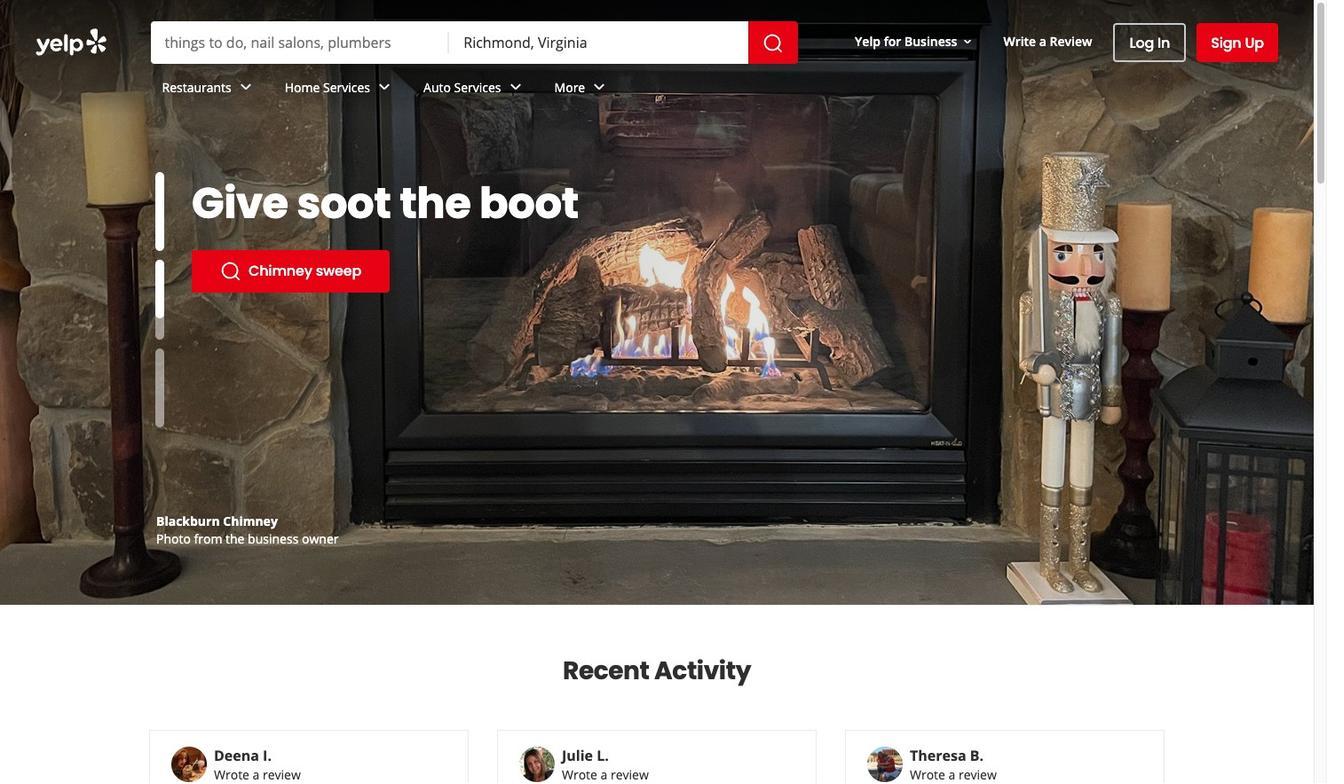 Task type: locate. For each thing, give the bounding box(es) containing it.
deena i.
[[214, 747, 272, 766]]

deena i. link
[[214, 747, 272, 766]]

1 horizontal spatial services
[[454, 79, 501, 96]]

log
[[1130, 32, 1154, 53]]

Find text field
[[165, 33, 435, 52]]

none field near
[[464, 33, 734, 52]]

activity
[[654, 654, 751, 689]]

services
[[323, 79, 370, 96], [454, 79, 501, 96]]

services for auto services
[[454, 79, 501, 96]]

0 horizontal spatial services
[[323, 79, 370, 96]]

write a review link
[[996, 25, 1100, 57]]

None field
[[165, 33, 435, 52], [464, 33, 734, 52]]

1 vertical spatial the
[[226, 531, 245, 548]]

deena
[[214, 747, 259, 766]]

b.
[[970, 747, 984, 766]]

1 services from the left
[[323, 79, 370, 96]]

none field up the home on the left top of the page
[[165, 33, 435, 52]]

log in button
[[1114, 23, 1186, 62]]

theresa
[[910, 747, 966, 766]]

yelp for business button
[[848, 25, 982, 57]]

0 horizontal spatial 24 chevron down v2 image
[[235, 77, 256, 98]]

24 search v2 image
[[220, 261, 241, 282]]

24 chevron down v2 image inside more link
[[589, 77, 610, 98]]

24 chevron down v2 image
[[374, 77, 395, 98]]

log in
[[1130, 32, 1170, 53]]

auto services link
[[409, 64, 540, 115]]

auto services
[[424, 79, 501, 96]]

1 horizontal spatial 24 chevron down v2 image
[[505, 77, 526, 98]]

business categories element
[[148, 64, 1278, 115]]

0 horizontal spatial the
[[226, 531, 245, 548]]

give
[[192, 174, 288, 233]]

2 horizontal spatial 24 chevron down v2 image
[[589, 77, 610, 98]]

soot
[[297, 174, 391, 233]]

none field find
[[165, 33, 435, 52]]

julie l. link
[[562, 747, 609, 766]]

the
[[400, 174, 471, 233], [226, 531, 245, 548]]

24 chevron down v2 image inside 'restaurants' link
[[235, 77, 256, 98]]

julie l.
[[562, 747, 609, 766]]

1 vertical spatial chimney
[[223, 513, 278, 530]]

1 horizontal spatial the
[[400, 174, 471, 233]]

24 chevron down v2 image inside auto services 'link'
[[505, 77, 526, 98]]

1 horizontal spatial none field
[[464, 33, 734, 52]]

None search field
[[0, 0, 1314, 115], [150, 21, 802, 64], [0, 0, 1314, 115], [150, 21, 802, 64]]

sweep
[[316, 261, 361, 281]]

explore recent activity section section
[[135, 606, 1179, 784]]

chimney
[[249, 261, 312, 281], [223, 513, 278, 530]]

blackburn
[[156, 513, 220, 530]]

24 chevron down v2 image right auto services
[[505, 77, 526, 98]]

more link
[[540, 64, 624, 115]]

1 24 chevron down v2 image from the left
[[235, 77, 256, 98]]

24 chevron down v2 image right more
[[589, 77, 610, 98]]

review
[[1050, 32, 1092, 49]]

2 24 chevron down v2 image from the left
[[505, 77, 526, 98]]

services right auto
[[454, 79, 501, 96]]

yelp for business
[[855, 32, 957, 49]]

services left 24 chevron down v2 image
[[323, 79, 370, 96]]

none field up more link
[[464, 33, 734, 52]]

1 none field from the left
[[165, 33, 435, 52]]

chimney right 24 search v2 icon
[[249, 261, 312, 281]]

24 chevron down v2 image right restaurants
[[235, 77, 256, 98]]

select slide image left 24 search v2 icon
[[155, 240, 164, 320]]

2 none field from the left
[[464, 33, 734, 52]]

the inside blackburn chimney photo from the business owner
[[226, 531, 245, 548]]

blackburn chimney photo from the business owner
[[156, 513, 339, 548]]

recent
[[563, 654, 649, 689]]

24 chevron down v2 image for auto services
[[505, 77, 526, 98]]

16 chevron down v2 image
[[961, 34, 975, 49]]

select slide image left 'give'
[[155, 172, 164, 252]]

services inside 'link'
[[454, 79, 501, 96]]

select slide image
[[155, 172, 164, 252], [155, 240, 164, 320]]

chimney up business
[[223, 513, 278, 530]]

24 chevron down v2 image
[[235, 77, 256, 98], [505, 77, 526, 98], [589, 77, 610, 98]]

2 services from the left
[[454, 79, 501, 96]]

3 24 chevron down v2 image from the left
[[589, 77, 610, 98]]

i.
[[263, 747, 272, 766]]

chimney sweep
[[249, 261, 361, 281]]

give soot the boot
[[192, 174, 579, 233]]

in
[[1158, 32, 1170, 53]]

0 horizontal spatial none field
[[165, 33, 435, 52]]

more
[[554, 79, 585, 96]]

a
[[1039, 32, 1047, 49]]

home services link
[[271, 64, 409, 115]]



Task type: vqa. For each thing, say whether or not it's contained in the screenshot.
Cost
no



Task type: describe. For each thing, give the bounding box(es) containing it.
theresa b. link
[[910, 747, 984, 766]]

Near text field
[[464, 33, 734, 52]]

2 select slide image from the top
[[155, 240, 164, 320]]

1 select slide image from the top
[[155, 172, 164, 252]]

home
[[285, 79, 320, 96]]

write
[[1004, 32, 1036, 49]]

up
[[1245, 32, 1264, 53]]

photo of julie l. image
[[519, 748, 555, 783]]

services for home services
[[323, 79, 370, 96]]

chimney inside blackburn chimney photo from the business owner
[[223, 513, 278, 530]]

blackburn chimney link
[[156, 513, 278, 530]]

owner
[[302, 531, 339, 548]]

photo of theresa b. image
[[867, 748, 903, 783]]

auto
[[424, 79, 451, 96]]

yelp
[[855, 32, 881, 49]]

chimney sweep link
[[192, 250, 390, 293]]

restaurants
[[162, 79, 231, 96]]

theresa b.
[[910, 747, 984, 766]]

recent activity
[[563, 654, 751, 689]]

write a review
[[1004, 32, 1092, 49]]

search image
[[763, 32, 784, 54]]

24 chevron down v2 image for more
[[589, 77, 610, 98]]

julie
[[562, 747, 593, 766]]

sign
[[1211, 32, 1242, 53]]

24 chevron down v2 image for restaurants
[[235, 77, 256, 98]]

from
[[194, 531, 222, 548]]

l.
[[597, 747, 609, 766]]

0 vertical spatial the
[[400, 174, 471, 233]]

sign up
[[1211, 32, 1264, 53]]

photo of deena i. image
[[171, 748, 207, 783]]

explore banner section banner
[[0, 0, 1314, 605]]

boot
[[480, 174, 579, 233]]

business
[[248, 531, 299, 548]]

for
[[884, 32, 901, 49]]

sign up button
[[1197, 23, 1278, 62]]

0 vertical spatial chimney
[[249, 261, 312, 281]]

home services
[[285, 79, 370, 96]]

business
[[905, 32, 957, 49]]

photo
[[156, 531, 191, 548]]

restaurants link
[[148, 64, 271, 115]]



